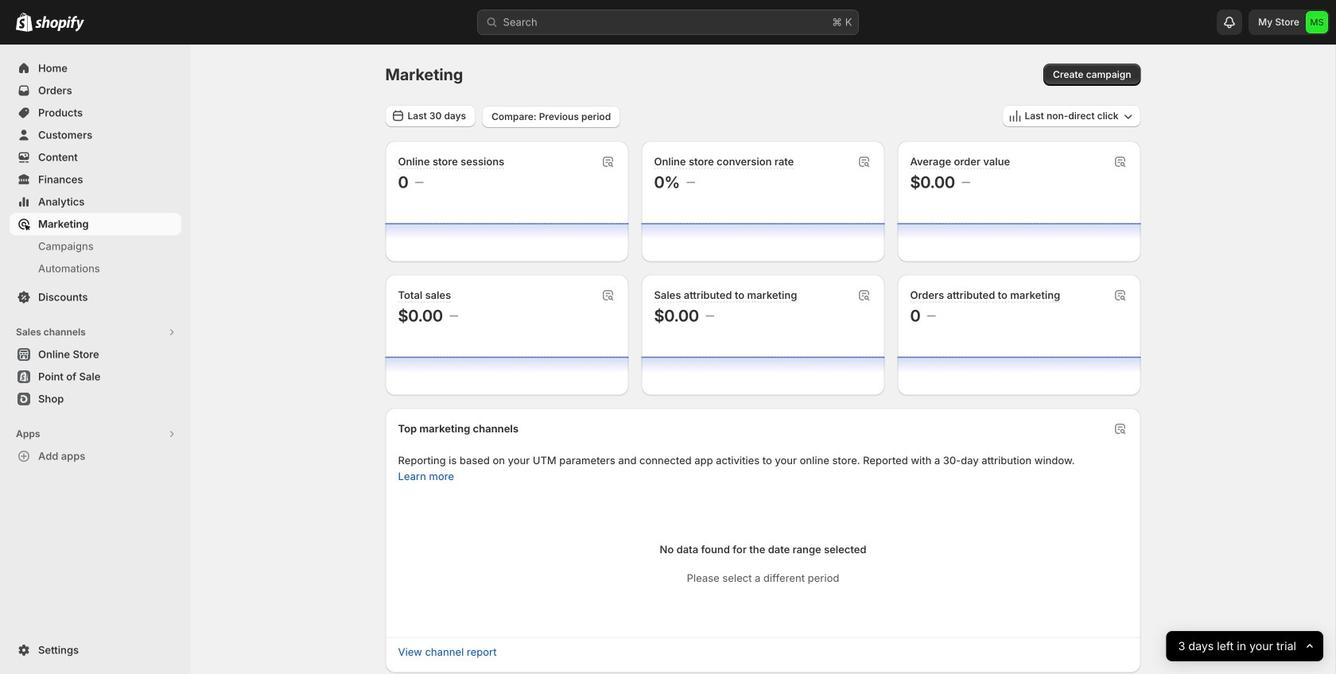 Task type: describe. For each thing, give the bounding box(es) containing it.
shopify image
[[16, 13, 33, 32]]

shopify image
[[35, 16, 84, 32]]

my store image
[[1306, 11, 1328, 33]]



Task type: vqa. For each thing, say whether or not it's contained in the screenshot.
top or
no



